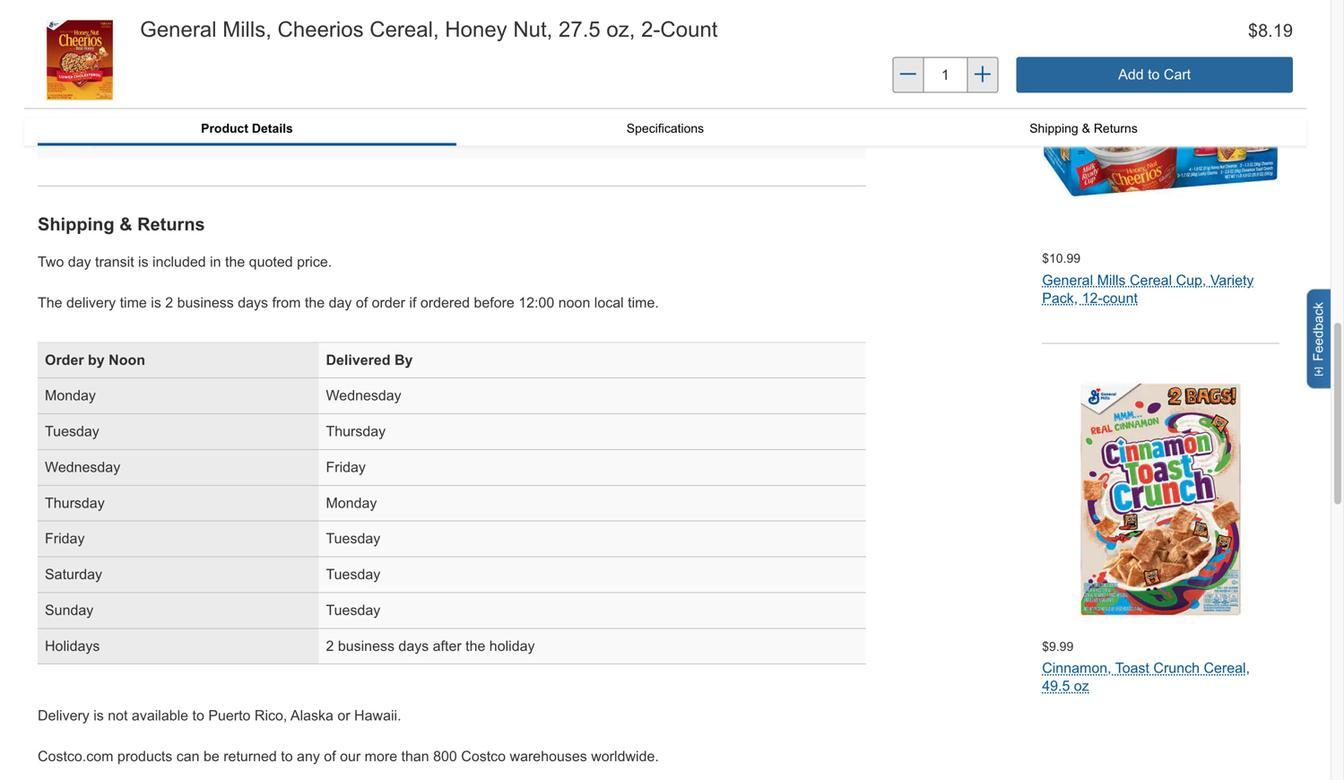 Task type: vqa. For each thing, say whether or not it's contained in the screenshot.
add to list  milano cookies, double dark chocolate, 0.98 oz, 30-count "ICON"
no



Task type: locate. For each thing, give the bounding box(es) containing it.
None button
[[1017, 57, 1294, 93]]

12:00
[[519, 295, 555, 311]]

0 horizontal spatial the
[[225, 254, 245, 270]]

to
[[192, 708, 204, 724], [281, 749, 293, 765]]

1 vertical spatial returns
[[137, 214, 205, 234]]

the right after
[[466, 638, 486, 654]]

0 horizontal spatial day
[[68, 254, 91, 270]]

the
[[225, 254, 245, 270], [305, 295, 325, 311], [466, 638, 486, 654]]

1 horizontal spatial is
[[138, 254, 149, 270]]

0 vertical spatial shipping & returns
[[1030, 122, 1138, 136]]

tuesday for saturday
[[326, 567, 381, 583]]

business down in
[[177, 295, 234, 311]]

toast
[[1116, 660, 1150, 677]]

&
[[1082, 122, 1091, 136], [119, 214, 132, 234]]

2
[[326, 131, 334, 147], [165, 295, 173, 311], [326, 638, 334, 654]]

0 horizontal spatial days
[[238, 295, 268, 311]]

cinnamon,
[[1043, 660, 1112, 677]]

friday
[[326, 459, 366, 475], [45, 531, 85, 547]]

1 horizontal spatial general
[[1043, 272, 1094, 288]]

2 right time at the left of the page
[[165, 295, 173, 311]]

shipping & returns
[[1030, 122, 1138, 136], [38, 214, 205, 234]]

worldwide.
[[591, 749, 659, 765]]

2 business days after the holiday
[[326, 638, 535, 654]]

0 horizontal spatial business
[[177, 295, 234, 311]]

general mills, cheerios cereal, honey nut, 27.5 oz, 2-count image
[[38, 18, 122, 102]]

0 vertical spatial to
[[192, 708, 204, 724]]

costco.com
[[38, 749, 113, 765]]

our
[[340, 749, 361, 765]]

shipping & returns link
[[875, 118, 1294, 139]]

sunday
[[45, 602, 94, 618]]

1 vertical spatial shipping & returns
[[38, 214, 205, 234]]

local
[[595, 295, 624, 311]]

1 horizontal spatial cereal,
[[1204, 660, 1251, 677]]

the right from
[[305, 295, 325, 311]]

feedback link
[[1307, 289, 1338, 389]]

days left after
[[399, 638, 429, 654]]

2 left box
[[326, 131, 334, 147]]

2 horizontal spatial is
[[151, 295, 161, 311]]

more
[[365, 749, 397, 765]]

0 vertical spatial dietary
[[47, 12, 92, 29]]

None telephone field
[[924, 57, 967, 93]]

is
[[138, 254, 149, 270], [151, 295, 161, 311], [94, 708, 104, 724]]

0 horizontal spatial friday
[[45, 531, 85, 547]]

1 horizontal spatial returns
[[1094, 122, 1138, 136]]

cheerios
[[278, 17, 364, 41]]

1 horizontal spatial friday
[[326, 459, 366, 475]]

days left from
[[238, 295, 268, 311]]

0 horizontal spatial &
[[119, 214, 132, 234]]

1 horizontal spatial of
[[356, 295, 368, 311]]

0 horizontal spatial wednesday
[[45, 459, 120, 475]]

thursday
[[326, 423, 386, 440], [45, 495, 105, 511]]

0 vertical spatial 2
[[326, 131, 334, 147]]

day
[[68, 254, 91, 270], [329, 295, 352, 311]]

1 horizontal spatial business
[[338, 638, 395, 654]]

available
[[132, 708, 188, 724]]

can
[[176, 749, 200, 765]]

features
[[96, 12, 153, 29], [96, 52, 153, 68]]

in
[[210, 254, 221, 270]]

shipping
[[1030, 122, 1079, 136], [38, 214, 114, 234]]

2 for 2 business days after the holiday
[[326, 638, 334, 654]]

0 horizontal spatial of
[[324, 749, 336, 765]]

0 horizontal spatial monday
[[45, 388, 96, 404]]

variety
[[1211, 272, 1254, 288]]

1 vertical spatial dietary
[[47, 52, 92, 68]]

$10.99
[[1043, 252, 1081, 266]]

business up hawaii.
[[338, 638, 395, 654]]

or
[[338, 708, 350, 724]]

1 vertical spatial cereal,
[[1204, 660, 1251, 677]]

noon
[[559, 295, 591, 311]]

returns
[[1094, 122, 1138, 136], [137, 214, 205, 234]]

2 vertical spatial 2
[[326, 638, 334, 654]]

days
[[238, 295, 268, 311], [399, 638, 429, 654]]

gluten
[[326, 12, 368, 29]]

0 horizontal spatial returns
[[137, 214, 205, 234]]

$
[[1249, 21, 1259, 40]]

free
[[372, 12, 402, 29]]

warehouses
[[510, 749, 587, 765]]

1 horizontal spatial shipping
[[1030, 122, 1079, 136]]

0 vertical spatial dietary features
[[47, 12, 153, 29]]

not
[[108, 708, 128, 724]]

dietary features
[[47, 12, 153, 29], [47, 52, 153, 68]]

is for 2
[[151, 295, 161, 311]]

0 vertical spatial is
[[138, 254, 149, 270]]

2 dietary features from the top
[[47, 52, 153, 68]]

0 horizontal spatial is
[[94, 708, 104, 724]]

is left not
[[94, 708, 104, 724]]

product details
[[201, 122, 293, 136]]

1 vertical spatial business
[[338, 638, 395, 654]]

net
[[106, 91, 129, 108]]

two day transit is included in the quoted price.
[[38, 254, 332, 270]]

0 horizontal spatial shipping & returns
[[38, 214, 205, 234]]

1 vertical spatial of
[[324, 749, 336, 765]]

1 vertical spatial general
[[1043, 272, 1094, 288]]

thursday up saturday
[[45, 495, 105, 511]]

products
[[117, 749, 172, 765]]

costco.com products can be returned to any of our more than 800 costco warehouses worldwide.
[[38, 749, 659, 765]]

cereal, right gluten
[[370, 17, 439, 41]]

1 vertical spatial features
[[96, 52, 153, 68]]

1 vertical spatial is
[[151, 295, 161, 311]]

1 horizontal spatial days
[[399, 638, 429, 654]]

wednesday
[[326, 388, 402, 404], [45, 459, 120, 475]]

to left any
[[281, 749, 293, 765]]

cereal, right crunch at right bottom
[[1204, 660, 1251, 677]]

is for included
[[138, 254, 149, 270]]

of left order
[[356, 295, 368, 311]]

delivery is not available to puerto rico, alaska or hawaii.
[[38, 708, 401, 724]]

gluten free
[[326, 12, 402, 29]]

holidays
[[45, 638, 100, 654]]

2 vertical spatial the
[[466, 638, 486, 654]]

0 vertical spatial the
[[225, 254, 245, 270]]

2 up alaska
[[326, 638, 334, 654]]

tuesday for sunday
[[326, 602, 381, 618]]

1 vertical spatial monday
[[326, 495, 377, 511]]

included
[[153, 254, 206, 270]]

1 horizontal spatial &
[[1082, 122, 1091, 136]]

1 horizontal spatial the
[[305, 295, 325, 311]]

thursday down delivered
[[326, 423, 386, 440]]

dietary
[[47, 12, 92, 29], [47, 52, 92, 68]]

0 vertical spatial general
[[140, 17, 217, 41]]

of
[[356, 295, 368, 311], [324, 749, 336, 765]]

0 vertical spatial days
[[238, 295, 268, 311]]

1 vertical spatial shipping
[[38, 214, 114, 234]]

0 vertical spatial of
[[356, 295, 368, 311]]

1 dietary from the top
[[47, 12, 92, 29]]

2-
[[641, 17, 661, 41]]

mills
[[1098, 272, 1126, 288]]

1 vertical spatial friday
[[45, 531, 85, 547]]

package
[[47, 91, 103, 108]]

monday
[[45, 388, 96, 404], [326, 495, 377, 511]]

day right two in the top left of the page
[[68, 254, 91, 270]]

product details link
[[38, 118, 457, 143]]

0 vertical spatial business
[[177, 295, 234, 311]]

to left puerto
[[192, 708, 204, 724]]

27.5
[[559, 17, 601, 41]]

8.19
[[1259, 21, 1294, 40]]

general mills, cheerios cereal, honey nut, 27.5 oz, 2-count
[[140, 17, 718, 41]]

the right in
[[225, 254, 245, 270]]

1 horizontal spatial day
[[329, 295, 352, 311]]

0 vertical spatial &
[[1082, 122, 1091, 136]]

0 vertical spatial features
[[96, 12, 153, 29]]

than
[[401, 749, 429, 765]]

1 vertical spatial to
[[281, 749, 293, 765]]

general up pack,
[[1043, 272, 1094, 288]]

day left order
[[329, 295, 352, 311]]

be
[[204, 749, 220, 765]]

is right time at the left of the page
[[151, 295, 161, 311]]

1 vertical spatial dietary features
[[47, 52, 153, 68]]

2 for 2 box
[[326, 131, 334, 147]]

0 vertical spatial thursday
[[326, 423, 386, 440]]

$9.99 cinnamon, toast crunch cereal, 49.5 oz
[[1043, 640, 1251, 695]]

1 vertical spatial 2
[[165, 295, 173, 311]]

business
[[177, 295, 234, 311], [338, 638, 395, 654]]

1 vertical spatial thursday
[[45, 495, 105, 511]]

of left our
[[324, 749, 336, 765]]

0 vertical spatial returns
[[1094, 122, 1138, 136]]

general mills cereal cup, variety pack, 12-count image
[[1043, 0, 1280, 230]]

general mills cereal cup, variety pack, 12-count link
[[1043, 272, 1254, 306]]

0 horizontal spatial thursday
[[45, 495, 105, 511]]

general
[[140, 17, 217, 41], [1043, 272, 1094, 288]]

nut,
[[513, 17, 553, 41]]

general left mills,
[[140, 17, 217, 41]]

is right transit
[[138, 254, 149, 270]]

0 horizontal spatial cereal,
[[370, 17, 439, 41]]

1 horizontal spatial wednesday
[[326, 388, 402, 404]]

any
[[297, 749, 320, 765]]



Task type: describe. For each thing, give the bounding box(es) containing it.
1 horizontal spatial shipping & returns
[[1030, 122, 1138, 136]]

time.
[[628, 295, 659, 311]]

the delivery time is 2 business days from the day of order if ordered before 12:00 noon local time.
[[38, 295, 659, 311]]

1 features from the top
[[96, 12, 153, 29]]

general inside $10.99 general mills cereal cup, variety pack, 12-count
[[1043, 272, 1094, 288]]

count
[[661, 17, 718, 41]]

time
[[120, 295, 147, 311]]

holiday
[[490, 638, 535, 654]]

count
[[1103, 290, 1138, 306]]

by
[[88, 352, 105, 368]]

cinnamon, toast crunch cereal, 49.5 oz image
[[1043, 381, 1280, 618]]

after
[[433, 638, 462, 654]]

alaska
[[291, 708, 334, 724]]

oz
[[1074, 678, 1090, 695]]

returned
[[224, 749, 277, 765]]

order by noon
[[45, 352, 145, 368]]

$9.99
[[1043, 640, 1074, 654]]

0 vertical spatial shipping
[[1030, 122, 1079, 136]]

49.5
[[1043, 678, 1071, 695]]

pack,
[[1043, 290, 1078, 306]]

tuesday for friday
[[326, 531, 381, 547]]

1 vertical spatial day
[[329, 295, 352, 311]]

2 dietary from the top
[[47, 52, 92, 68]]

order
[[45, 352, 84, 368]]

details
[[252, 122, 293, 136]]

1 horizontal spatial thursday
[[326, 423, 386, 440]]

1 horizontal spatial monday
[[326, 495, 377, 511]]

mills,
[[223, 17, 272, 41]]

if
[[409, 295, 417, 311]]

order
[[372, 295, 405, 311]]

1 vertical spatial the
[[305, 295, 325, 311]]

from
[[272, 295, 301, 311]]

crunch
[[1154, 660, 1200, 677]]

1 vertical spatial days
[[399, 638, 429, 654]]

0 vertical spatial monday
[[45, 388, 96, 404]]

0 horizontal spatial to
[[192, 708, 204, 724]]

quantity
[[47, 131, 100, 147]]

$10.99 general mills cereal cup, variety pack, 12-count
[[1043, 252, 1254, 306]]

transit
[[95, 254, 134, 270]]

cereal
[[1130, 272, 1173, 288]]

price.
[[297, 254, 332, 270]]

0 vertical spatial cereal,
[[370, 17, 439, 41]]

0 vertical spatial wednesday
[[326, 388, 402, 404]]

1 dietary features from the top
[[47, 12, 153, 29]]

1 vertical spatial &
[[119, 214, 132, 234]]

by
[[395, 352, 413, 368]]

cinnamon, toast crunch cereal, 49.5 oz link
[[1043, 660, 1251, 695]]

1 horizontal spatial to
[[281, 749, 293, 765]]

package net weight
[[47, 91, 177, 108]]

2 horizontal spatial the
[[466, 638, 486, 654]]

product
[[201, 122, 248, 136]]

delivered
[[326, 352, 391, 368]]

cereal, inside $9.99 cinnamon, toast crunch cereal, 49.5 oz
[[1204, 660, 1251, 677]]

specifications link
[[457, 118, 875, 139]]

cup,
[[1177, 272, 1207, 288]]

1 vertical spatial wednesday
[[45, 459, 120, 475]]

oz,
[[607, 17, 635, 41]]

before
[[474, 295, 515, 311]]

costco
[[461, 749, 506, 765]]

ordered
[[421, 295, 470, 311]]

0 vertical spatial friday
[[326, 459, 366, 475]]

weight
[[133, 91, 177, 108]]

two
[[38, 254, 64, 270]]

quoted
[[249, 254, 293, 270]]

feedback
[[1312, 302, 1326, 361]]

rico,
[[255, 708, 287, 724]]

saturday
[[45, 567, 102, 583]]

2 vertical spatial is
[[94, 708, 104, 724]]

noon
[[109, 352, 145, 368]]

honey
[[445, 17, 507, 41]]

hawaii.
[[354, 708, 401, 724]]

puerto
[[208, 708, 251, 724]]

0 vertical spatial day
[[68, 254, 91, 270]]

the
[[38, 295, 62, 311]]

0 horizontal spatial general
[[140, 17, 217, 41]]

delivery
[[66, 295, 116, 311]]

2 features from the top
[[96, 52, 153, 68]]

12-
[[1082, 290, 1103, 306]]

delivery
[[38, 708, 90, 724]]

specifications
[[627, 122, 704, 136]]

delivered by
[[326, 352, 413, 368]]

box
[[338, 131, 362, 147]]

0 horizontal spatial shipping
[[38, 214, 114, 234]]

800
[[433, 749, 457, 765]]



